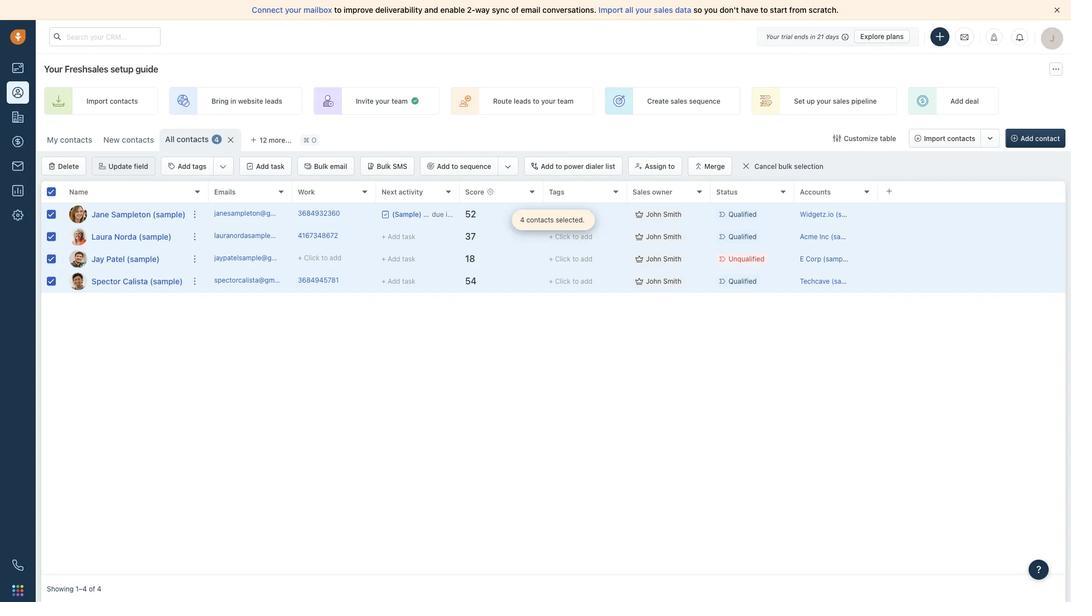 Task type: locate. For each thing, give the bounding box(es) containing it.
qualified for 54
[[729, 278, 757, 285]]

leads right route
[[514, 97, 531, 105]]

4 smith from the top
[[664, 278, 682, 285]]

days
[[826, 33, 840, 40]]

techcave
[[800, 278, 830, 285]]

4 inside all contacts 4
[[215, 136, 219, 143]]

row group
[[41, 204, 209, 293], [209, 204, 1066, 293]]

create sales sequence link
[[605, 87, 741, 115]]

showing
[[47, 586, 74, 593]]

2 angle down image from the left
[[505, 161, 512, 172]]

2 vertical spatial qualified
[[729, 278, 757, 285]]

press space to deselect this row. row containing 54
[[209, 271, 1066, 293]]

2 j image from the top
[[69, 250, 87, 268]]

1 vertical spatial your
[[44, 64, 63, 75]]

sequence right create
[[690, 97, 721, 105]]

add inside the "add deal" link
[[951, 97, 964, 105]]

e corp (sample) link
[[800, 255, 851, 263]]

Search your CRM... text field
[[49, 27, 161, 46]]

0 vertical spatial qualified
[[729, 211, 757, 218]]

2 team from the left
[[558, 97, 574, 105]]

1 vertical spatial email
[[330, 162, 347, 170]]

2 leads from the left
[[514, 97, 531, 105]]

1 horizontal spatial 4
[[215, 136, 219, 143]]

0 vertical spatial j image
[[69, 206, 87, 224]]

jay patel (sample)
[[92, 255, 160, 264]]

import contacts down the "add deal" link
[[925, 135, 976, 142]]

j image left "jane"
[[69, 206, 87, 224]]

1 vertical spatial import contacts
[[925, 135, 976, 142]]

explore plans link
[[855, 30, 910, 43]]

1 smith from the top
[[664, 211, 682, 218]]

container_wx8msf4aqz5i3rn1 image for 52
[[636, 211, 644, 219]]

3 smith from the top
[[664, 255, 682, 263]]

import down your freshsales setup guide
[[87, 97, 108, 105]]

0 horizontal spatial leads
[[265, 97, 282, 105]]

your left trial on the right top
[[767, 33, 780, 40]]

add for add contact
[[1021, 135, 1034, 142]]

next
[[382, 188, 397, 196]]

0 horizontal spatial in
[[231, 97, 236, 105]]

your left the 'freshsales'
[[44, 64, 63, 75]]

1 vertical spatial import
[[87, 97, 108, 105]]

all contacts 4
[[165, 135, 219, 144]]

row group containing 52
[[209, 204, 1066, 293]]

leads right website
[[265, 97, 282, 105]]

qualified down unqualified at the top right
[[729, 278, 757, 285]]

2 bulk from the left
[[377, 162, 391, 170]]

techcave (sample) link
[[800, 278, 860, 285]]

0 horizontal spatial bulk
[[314, 162, 328, 170]]

1 vertical spatial + add task
[[382, 255, 416, 263]]

1 bulk from the left
[[314, 162, 328, 170]]

grid
[[41, 180, 1066, 576]]

0 vertical spatial 4
[[215, 136, 219, 143]]

in left 21 at the top
[[811, 33, 816, 40]]

1 horizontal spatial of
[[512, 5, 519, 15]]

your for your freshsales setup guide
[[44, 64, 63, 75]]

add for 37
[[581, 233, 593, 241]]

4 + click to add from the top
[[549, 278, 593, 285]]

0 vertical spatial sequence
[[690, 97, 721, 105]]

to inside group
[[452, 162, 458, 170]]

1 horizontal spatial in
[[811, 33, 816, 40]]

bulk left sms
[[377, 162, 391, 170]]

john
[[646, 211, 662, 218], [646, 233, 662, 241], [646, 255, 662, 263], [646, 278, 662, 285]]

3684945781
[[298, 277, 339, 284]]

next activity
[[382, 188, 423, 196]]

1 vertical spatial of
[[89, 586, 95, 593]]

0 horizontal spatial 4
[[97, 586, 101, 593]]

john smith
[[646, 211, 682, 218], [646, 233, 682, 241], [646, 255, 682, 263], [646, 278, 682, 285]]

0 vertical spatial in
[[811, 33, 816, 40]]

sampleton
[[111, 210, 151, 219]]

0 horizontal spatial import
[[87, 97, 108, 105]]

1 horizontal spatial team
[[558, 97, 574, 105]]

click for 52
[[555, 211, 571, 218]]

import contacts for import contacts button at the right top of page
[[925, 135, 976, 142]]

0 vertical spatial of
[[512, 5, 519, 15]]

add to sequence group
[[420, 157, 519, 176]]

0 horizontal spatial angle down image
[[220, 161, 227, 172]]

(sample) for jane sampleton (sample)
[[153, 210, 186, 219]]

0 horizontal spatial team
[[392, 97, 408, 105]]

add for add deal
[[951, 97, 964, 105]]

accounts
[[800, 188, 831, 196]]

qualified
[[729, 211, 757, 218], [729, 233, 757, 241], [729, 278, 757, 285]]

jane sampleton (sample) link
[[92, 209, 186, 220]]

angle down image inside add to sequence group
[[505, 161, 512, 172]]

patel
[[106, 255, 125, 264]]

1 horizontal spatial sequence
[[690, 97, 721, 105]]

4 john smith from the top
[[646, 278, 682, 285]]

deal
[[966, 97, 979, 105]]

j image
[[69, 206, 87, 224], [69, 250, 87, 268]]

of right 1–4
[[89, 586, 95, 593]]

tags
[[192, 162, 207, 170]]

2 vertical spatial import
[[925, 135, 946, 142]]

0 vertical spatial your
[[767, 33, 780, 40]]

2 horizontal spatial 4
[[521, 216, 525, 224]]

widgetz.io
[[800, 211, 834, 218]]

email
[[521, 5, 541, 15], [330, 162, 347, 170]]

improve
[[344, 5, 374, 15]]

add inside add to sequence button
[[437, 162, 450, 170]]

import contacts inside import contacts button
[[925, 135, 976, 142]]

your
[[767, 33, 780, 40], [44, 64, 63, 75]]

import inside button
[[925, 135, 946, 142]]

3 cell from the top
[[879, 248, 1066, 270]]

press space to deselect this row. row containing 37
[[209, 226, 1066, 248]]

john for 37
[[646, 233, 662, 241]]

smith for 18
[[664, 255, 682, 263]]

email inside button
[[330, 162, 347, 170]]

+ click to add for 18
[[549, 255, 593, 263]]

customize table
[[844, 135, 897, 142]]

1 vertical spatial sequence
[[460, 162, 492, 170]]

3 + add task from the top
[[382, 278, 416, 286]]

1 horizontal spatial leads
[[514, 97, 531, 105]]

1 john smith from the top
[[646, 211, 682, 218]]

of right sync
[[512, 5, 519, 15]]

bulk
[[314, 162, 328, 170], [377, 162, 391, 170]]

add tags group
[[161, 157, 234, 176]]

1 cell from the top
[[879, 204, 1066, 226]]

widgetz.io (sample) link
[[800, 211, 864, 218]]

0 horizontal spatial sequence
[[460, 162, 492, 170]]

1 vertical spatial qualified
[[729, 233, 757, 241]]

angle down image inside 'add tags' group
[[220, 161, 227, 172]]

john smith for 18
[[646, 255, 682, 263]]

jane sampleton (sample)
[[92, 210, 186, 219]]

add deal
[[951, 97, 979, 105]]

0 vertical spatial import contacts
[[87, 97, 138, 105]]

1–4
[[76, 586, 87, 593]]

e corp (sample)
[[800, 255, 851, 263]]

route
[[493, 97, 512, 105]]

sequence up score
[[460, 162, 492, 170]]

angle down image for add tags
[[220, 161, 227, 172]]

1 vertical spatial 4
[[521, 216, 525, 224]]

your
[[285, 5, 302, 15], [636, 5, 652, 15], [376, 97, 390, 105], [542, 97, 556, 105], [817, 97, 832, 105]]

my contacts
[[47, 135, 92, 145]]

j image for jane sampleton (sample)
[[69, 206, 87, 224]]

1 horizontal spatial angle down image
[[505, 161, 512, 172]]

start
[[770, 5, 788, 15]]

task for 54
[[402, 278, 416, 286]]

(sample) up spector calista (sample)
[[127, 255, 160, 264]]

1 vertical spatial in
[[231, 97, 236, 105]]

bulk inside button
[[314, 162, 328, 170]]

1 vertical spatial j image
[[69, 250, 87, 268]]

set
[[795, 97, 805, 105]]

click for 54
[[555, 278, 571, 285]]

2 vertical spatial + add task
[[382, 278, 416, 286]]

sequence inside add to sequence button
[[460, 162, 492, 170]]

1 john from the top
[[646, 211, 662, 218]]

4 cell from the top
[[879, 271, 1066, 293]]

1 horizontal spatial your
[[767, 33, 780, 40]]

laura
[[92, 232, 112, 241]]

your for your trial ends in 21 days
[[767, 33, 780, 40]]

bulk down o
[[314, 162, 328, 170]]

qualified down status
[[729, 211, 757, 218]]

contacts down add deal
[[948, 135, 976, 142]]

1 horizontal spatial import contacts
[[925, 135, 976, 142]]

1 qualified from the top
[[729, 211, 757, 218]]

1 team from the left
[[392, 97, 408, 105]]

2 qualified from the top
[[729, 233, 757, 241]]

your right route
[[542, 97, 556, 105]]

task inside add task button
[[271, 162, 285, 170]]

(sample) right calista
[[150, 277, 183, 286]]

trial
[[782, 33, 793, 40]]

3684932360 link
[[298, 209, 340, 221]]

add for add to power dialer list
[[541, 162, 554, 170]]

+
[[549, 211, 553, 218], [549, 233, 553, 241], [382, 233, 386, 241], [298, 254, 302, 262], [549, 255, 553, 263], [382, 255, 386, 263], [549, 278, 553, 285], [382, 278, 386, 286]]

guide
[[136, 64, 158, 75]]

contacts down "setup"
[[110, 97, 138, 105]]

add inside add contact button
[[1021, 135, 1034, 142]]

table
[[880, 135, 897, 142]]

0 horizontal spatial import contacts
[[87, 97, 138, 105]]

2 john from the top
[[646, 233, 662, 241]]

1 angle down image from the left
[[220, 161, 227, 172]]

your left mailbox
[[285, 5, 302, 15]]

jay patel (sample) link
[[92, 254, 160, 265]]

invite your team link
[[314, 87, 440, 115]]

import contacts inside import contacts link
[[87, 97, 138, 105]]

(sample) right corp
[[824, 255, 851, 263]]

import down the "add deal" link
[[925, 135, 946, 142]]

0 vertical spatial + add task
[[382, 233, 416, 241]]

container_wx8msf4aqz5i3rn1 image
[[834, 135, 842, 142], [636, 211, 644, 219], [636, 233, 644, 241], [636, 278, 644, 286]]

(sample) down jane sampleton (sample) link on the left of the page
[[139, 232, 172, 241]]

container_wx8msf4aqz5i3rn1 image inside invite your team "link"
[[411, 97, 420, 106]]

1 horizontal spatial bulk
[[377, 162, 391, 170]]

sync
[[492, 5, 510, 15]]

import contacts for import contacts link
[[87, 97, 138, 105]]

score
[[466, 188, 485, 196]]

cell
[[879, 204, 1066, 226], [879, 226, 1066, 248], [879, 248, 1066, 270], [879, 271, 1066, 293]]

janesampleton@gmail.com 3684932360
[[214, 210, 340, 217]]

add inside add tags button
[[178, 162, 191, 170]]

invite
[[356, 97, 374, 105]]

sequence inside create sales sequence link
[[690, 97, 721, 105]]

mailbox
[[304, 5, 332, 15]]

your right up
[[817, 97, 832, 105]]

freshworks switcher image
[[12, 586, 23, 597]]

techcave (sample)
[[800, 278, 860, 285]]

container_wx8msf4aqz5i3rn1 image
[[411, 97, 420, 106], [743, 162, 750, 170], [382, 211, 390, 219], [636, 255, 644, 263]]

press space to deselect this row. row
[[41, 204, 209, 226], [209, 204, 1066, 226], [41, 226, 209, 248], [209, 226, 1066, 248], [41, 248, 209, 271], [209, 248, 1066, 271], [41, 271, 209, 293], [209, 271, 1066, 293]]

import left the 'all'
[[599, 5, 623, 15]]

cell for 54
[[879, 271, 1066, 293]]

cancel bulk selection
[[755, 163, 824, 170]]

selection
[[795, 163, 824, 170]]

+ click to add for 54
[[549, 278, 593, 285]]

0 horizontal spatial of
[[89, 586, 95, 593]]

2 smith from the top
[[664, 233, 682, 241]]

delete button
[[41, 157, 86, 176]]

2 + add task from the top
[[382, 255, 416, 263]]

email image
[[961, 32, 969, 41]]

your right the 'all'
[[636, 5, 652, 15]]

contact
[[1036, 135, 1061, 142]]

leads
[[265, 97, 282, 105], [514, 97, 531, 105]]

4 john from the top
[[646, 278, 662, 285]]

j image left jay
[[69, 250, 87, 268]]

1 horizontal spatial email
[[521, 5, 541, 15]]

don't
[[720, 5, 739, 15]]

add for 18
[[581, 255, 593, 263]]

3 john from the top
[[646, 255, 662, 263]]

import contacts down "setup"
[[87, 97, 138, 105]]

1 + click to add from the top
[[549, 211, 593, 218]]

website
[[238, 97, 263, 105]]

2 vertical spatial 4
[[97, 586, 101, 593]]

1 + add task from the top
[[382, 233, 416, 241]]

2 row group from the left
[[209, 204, 1066, 293]]

bulk inside button
[[377, 162, 391, 170]]

add inside add to power dialer list button
[[541, 162, 554, 170]]

merge
[[705, 162, 725, 170]]

contacts left selected.
[[527, 216, 554, 224]]

add for add to sequence
[[437, 162, 450, 170]]

ends
[[795, 33, 809, 40]]

(sample) right the inc
[[831, 233, 859, 241]]

3 john smith from the top
[[646, 255, 682, 263]]

1 j image from the top
[[69, 206, 87, 224]]

phone image
[[12, 560, 23, 572]]

12 more... button
[[244, 132, 298, 148]]

task
[[271, 162, 285, 170], [402, 233, 416, 241], [402, 255, 416, 263], [402, 278, 416, 286]]

4 left selected.
[[521, 216, 525, 224]]

add tags
[[178, 162, 207, 170]]

john smith for 37
[[646, 233, 682, 241]]

merge button
[[688, 157, 733, 176]]

4 right all contacts link
[[215, 136, 219, 143]]

jaypatelsample@gmail.com
[[214, 254, 300, 262]]

your inside invite your team "link"
[[376, 97, 390, 105]]

(sample) up acme inc (sample) link
[[836, 211, 864, 218]]

2 cell from the top
[[879, 226, 1066, 248]]

field
[[134, 162, 148, 170]]

angle down image right add to sequence
[[505, 161, 512, 172]]

2 john smith from the top
[[646, 233, 682, 241]]

contacts right new
[[122, 135, 154, 145]]

1 row group from the left
[[41, 204, 209, 293]]

0 horizontal spatial email
[[330, 162, 347, 170]]

john smith for 54
[[646, 278, 682, 285]]

connect
[[252, 5, 283, 15]]

in right bring
[[231, 97, 236, 105]]

status
[[717, 188, 738, 196]]

2 horizontal spatial import
[[925, 135, 946, 142]]

(sample) right sampleton in the top of the page
[[153, 210, 186, 219]]

your right invite
[[376, 97, 390, 105]]

+ add task
[[382, 233, 416, 241], [382, 255, 416, 263], [382, 278, 416, 286]]

assign
[[645, 162, 667, 170]]

0 horizontal spatial your
[[44, 64, 63, 75]]

angle down image right tags
[[220, 161, 227, 172]]

your freshsales setup guide
[[44, 64, 158, 75]]

qualified up unqualified at the top right
[[729, 233, 757, 241]]

angle down image
[[220, 161, 227, 172], [505, 161, 512, 172]]

conversations.
[[543, 5, 597, 15]]

3 qualified from the top
[[729, 278, 757, 285]]

import contacts
[[87, 97, 138, 105], [925, 135, 976, 142]]

sales
[[654, 5, 673, 15], [671, 97, 688, 105], [833, 97, 850, 105]]

cell for 52
[[879, 204, 1066, 226]]

add to power dialer list
[[541, 162, 616, 170]]

l image
[[69, 228, 87, 246]]

add inside add task button
[[256, 162, 269, 170]]

0 vertical spatial import
[[599, 5, 623, 15]]

4 right 1–4
[[97, 586, 101, 593]]

3 + click to add from the top
[[549, 255, 593, 263]]

setup
[[110, 64, 133, 75]]

bulk sms
[[377, 162, 408, 170]]

row group containing jane sampleton (sample)
[[41, 204, 209, 293]]

name row
[[41, 181, 209, 204]]

2 + click to add from the top
[[549, 233, 593, 241]]

+ add task for 18
[[382, 255, 416, 263]]



Task type: describe. For each thing, give the bounding box(es) containing it.
freshsales
[[65, 64, 108, 75]]

grid containing 52
[[41, 180, 1066, 576]]

4167348672 link
[[298, 231, 338, 243]]

new contacts
[[103, 135, 154, 145]]

3684945781 link
[[298, 276, 339, 288]]

task for 18
[[402, 255, 416, 263]]

j image for jay patel (sample)
[[69, 250, 87, 268]]

enable
[[441, 5, 465, 15]]

laura norda (sample) link
[[92, 231, 172, 243]]

(sample) down e corp (sample)
[[832, 278, 860, 285]]

set up your sales pipeline
[[795, 97, 877, 105]]

up
[[807, 97, 815, 105]]

o
[[312, 136, 317, 144]]

activity
[[399, 188, 423, 196]]

spector calista (sample)
[[92, 277, 183, 286]]

press space to deselect this row. row containing jay patel (sample)
[[41, 248, 209, 271]]

import contacts button
[[910, 129, 982, 148]]

press space to deselect this row. row containing 18
[[209, 248, 1066, 271]]

john for 18
[[646, 255, 662, 263]]

tags
[[549, 188, 565, 196]]

dialer
[[586, 162, 604, 170]]

work
[[298, 188, 315, 196]]

phone element
[[7, 555, 29, 577]]

your trial ends in 21 days
[[767, 33, 840, 40]]

delete
[[58, 162, 79, 170]]

qualified for 37
[[729, 233, 757, 241]]

create
[[648, 97, 669, 105]]

connect your mailbox link
[[252, 5, 334, 15]]

(sample) for spector calista (sample)
[[150, 277, 183, 286]]

import contacts group
[[910, 129, 1001, 148]]

smith for 52
[[664, 211, 682, 218]]

12
[[260, 136, 267, 144]]

jaypatelsample@gmail.com + click to add
[[214, 254, 342, 262]]

sales left pipeline
[[833, 97, 850, 105]]

close image
[[1055, 7, 1061, 13]]

(sample) for acme inc (sample)
[[831, 233, 859, 241]]

bring in website leads
[[212, 97, 282, 105]]

list
[[606, 162, 616, 170]]

sales
[[633, 188, 651, 196]]

route leads to your team link
[[451, 87, 594, 115]]

2-
[[467, 5, 476, 15]]

scratch.
[[809, 5, 839, 15]]

set up your sales pipeline link
[[752, 87, 898, 115]]

12 more...
[[260, 136, 292, 144]]

contacts right all
[[177, 135, 209, 144]]

bulk for bulk sms
[[377, 162, 391, 170]]

smith for 54
[[664, 278, 682, 285]]

bulk
[[779, 163, 793, 170]]

assign to button
[[629, 157, 683, 176]]

+ click to add for 52
[[549, 211, 593, 218]]

my
[[47, 135, 58, 145]]

container_wx8msf4aqz5i3rn1 image inside customize table button
[[834, 135, 842, 142]]

press space to deselect this row. row containing spector calista (sample)
[[41, 271, 209, 293]]

showing 1–4 of 4
[[47, 586, 101, 593]]

3684932360
[[298, 210, 340, 217]]

37
[[466, 231, 476, 242]]

4 inside grid
[[521, 216, 525, 224]]

cell for 18
[[879, 248, 1066, 270]]

sms
[[393, 162, 408, 170]]

bulk for bulk email
[[314, 162, 328, 170]]

way
[[476, 5, 490, 15]]

name column header
[[64, 181, 209, 204]]

⌘
[[304, 136, 310, 144]]

bulk sms button
[[360, 157, 415, 176]]

lauranordasample@gmail.com
[[214, 232, 309, 240]]

sequence for create sales sequence
[[690, 97, 721, 105]]

add for add task
[[256, 162, 269, 170]]

so
[[694, 5, 703, 15]]

(sample) for e corp (sample)
[[824, 255, 851, 263]]

john for 54
[[646, 278, 662, 285]]

laura norda (sample)
[[92, 232, 172, 241]]

contacts inside button
[[948, 135, 976, 142]]

press space to deselect this row. row containing jane sampleton (sample)
[[41, 204, 209, 226]]

press space to deselect this row. row containing 52
[[209, 204, 1066, 226]]

1 horizontal spatial import
[[599, 5, 623, 15]]

(sample) for laura norda (sample)
[[139, 232, 172, 241]]

spectorcalista@gmail.com 3684945781
[[214, 277, 339, 284]]

janesampleton@gmail.com link
[[214, 209, 299, 221]]

owner
[[653, 188, 673, 196]]

1 leads from the left
[[265, 97, 282, 105]]

add for 52
[[581, 211, 593, 218]]

import for import contacts link
[[87, 97, 108, 105]]

smith for 37
[[664, 233, 682, 241]]

emails
[[214, 188, 236, 196]]

press space to deselect this row. row containing laura norda (sample)
[[41, 226, 209, 248]]

john smith for 52
[[646, 211, 682, 218]]

your inside route leads to your team link
[[542, 97, 556, 105]]

jane
[[92, 210, 109, 219]]

add for 54
[[581, 278, 593, 285]]

unqualified
[[729, 255, 765, 263]]

18
[[466, 254, 475, 264]]

container_wx8msf4aqz5i3rn1 image for 37
[[636, 233, 644, 241]]

sequence for add to sequence
[[460, 162, 492, 170]]

spectorcalista@gmail.com
[[214, 277, 297, 284]]

contacts right my
[[60, 135, 92, 145]]

route leads to your team
[[493, 97, 574, 105]]

you
[[705, 5, 718, 15]]

s image
[[69, 273, 87, 291]]

add contact
[[1021, 135, 1061, 142]]

spector
[[92, 277, 121, 286]]

4167348672
[[298, 232, 338, 240]]

add deal link
[[909, 87, 1000, 115]]

angle down image for add to sequence
[[505, 161, 512, 172]]

+ click to add for 37
[[549, 233, 593, 241]]

inc
[[820, 233, 830, 241]]

task for 37
[[402, 233, 416, 241]]

corp
[[806, 255, 822, 263]]

import contacts link
[[44, 87, 158, 115]]

acme
[[800, 233, 818, 241]]

your inside set up your sales pipeline link
[[817, 97, 832, 105]]

add contact button
[[1006, 129, 1066, 148]]

+ add task for 54
[[382, 278, 416, 286]]

click for 18
[[555, 255, 571, 263]]

bulk email
[[314, 162, 347, 170]]

jaypatelsample@gmail.com link
[[214, 253, 300, 265]]

sales owner
[[633, 188, 673, 196]]

import all your sales data link
[[599, 5, 694, 15]]

update field button
[[92, 157, 155, 176]]

add for add tags
[[178, 162, 191, 170]]

container_wx8msf4aqz5i3rn1 image for 54
[[636, 278, 644, 286]]

cancel
[[755, 163, 777, 170]]

add to power dialer list button
[[524, 157, 623, 176]]

e
[[800, 255, 804, 263]]

import for import contacts button at the right top of page
[[925, 135, 946, 142]]

name
[[69, 188, 88, 196]]

0 vertical spatial email
[[521, 5, 541, 15]]

from
[[790, 5, 807, 15]]

21
[[818, 33, 824, 40]]

4 contacts selected.
[[521, 216, 585, 224]]

explore
[[861, 33, 885, 40]]

all
[[165, 135, 175, 144]]

click for 37
[[555, 233, 571, 241]]

sales left data
[[654, 5, 673, 15]]

qualified for 52
[[729, 211, 757, 218]]

have
[[741, 5, 759, 15]]

more...
[[269, 136, 292, 144]]

bring in website leads link
[[169, 87, 303, 115]]

team inside "link"
[[392, 97, 408, 105]]

54
[[466, 276, 477, 287]]

sales right create
[[671, 97, 688, 105]]

(sample) for jay patel (sample)
[[127, 255, 160, 264]]

john for 52
[[646, 211, 662, 218]]

cell for 37
[[879, 226, 1066, 248]]

spectorcalista@gmail.com link
[[214, 276, 297, 288]]

+ add task for 37
[[382, 233, 416, 241]]



Task type: vqa. For each thing, say whether or not it's contained in the screenshot.
lauranordasample@gmail.com
yes



